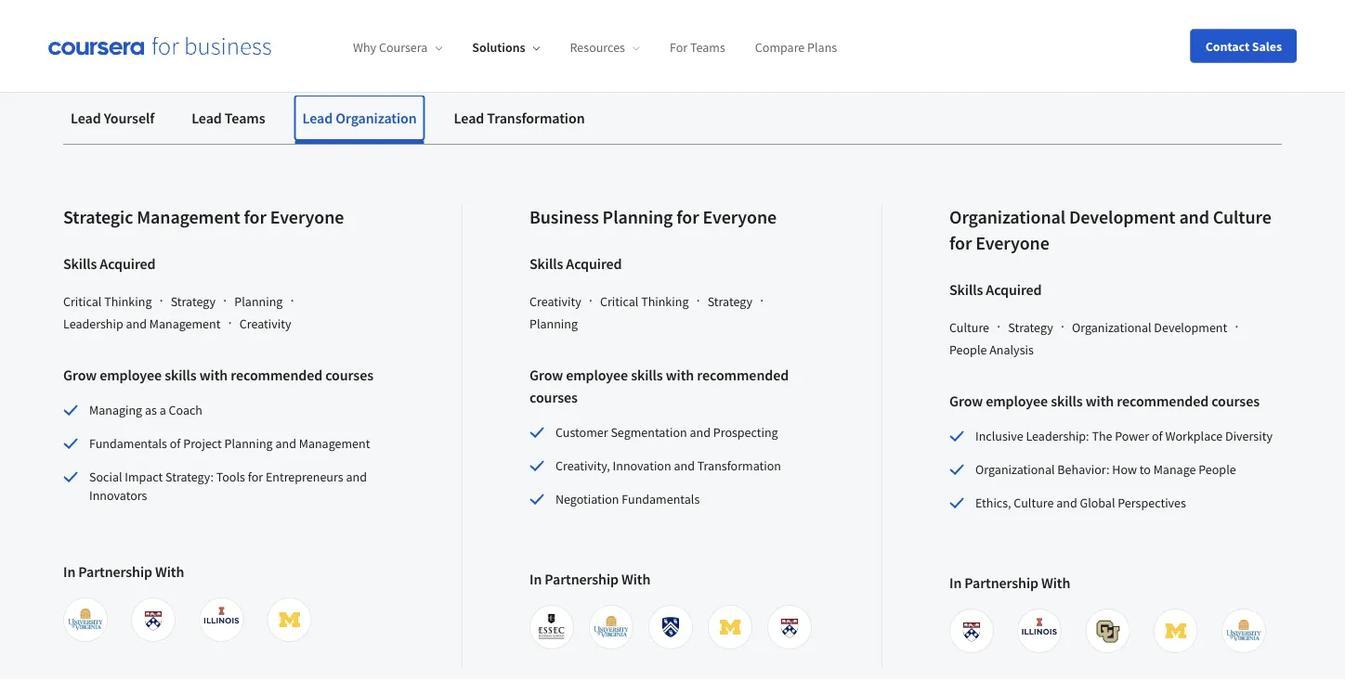 Task type: vqa. For each thing, say whether or not it's contained in the screenshot.
ОБУЧЕНИЕ
no



Task type: describe. For each thing, give the bounding box(es) containing it.
prospecting
[[713, 425, 778, 441]]

creativity, innovation and transformation
[[555, 458, 781, 475]]

customer
[[555, 425, 608, 441]]

sales
[[1252, 38, 1282, 54]]

0 vertical spatial fundamentals
[[89, 436, 167, 452]]

grow for business planning for everyone
[[529, 366, 563, 385]]

1 vertical spatial people
[[1198, 462, 1236, 478]]

lead for lead teams
[[191, 109, 222, 127]]

for
[[670, 39, 688, 56]]

as
[[145, 402, 157, 419]]

grow employee skills with recommended courses for planning
[[529, 366, 789, 407]]

0 horizontal spatial of
[[170, 436, 181, 452]]

and inside social impact strategy: tools for entrepreneurs and innovators
[[346, 469, 367, 486]]

compare
[[755, 39, 805, 56]]

manage
[[1153, 462, 1196, 478]]

rice university image
[[652, 609, 689, 647]]

in for business planning for everyone
[[529, 570, 542, 589]]

the
[[1092, 428, 1112, 445]]

courses for business planning for everyone
[[529, 388, 578, 407]]

organizational development and culture for everyone
[[949, 206, 1271, 255]]

university of michigan image for business planning for everyone
[[712, 609, 749, 647]]

in partnership with for business planning for everyone
[[529, 570, 651, 589]]

leadership
[[63, 316, 123, 333]]

organizational for organizational behavior: how to manage people
[[975, 462, 1055, 478]]

innovators
[[89, 488, 147, 504]]

how
[[1112, 462, 1137, 478]]

lead for lead organization
[[302, 109, 333, 127]]

contact
[[1205, 38, 1250, 54]]

why
[[353, 39, 376, 56]]

creativity,
[[555, 458, 610, 475]]

compare plans link
[[755, 39, 837, 56]]

recommended for management
[[231, 366, 322, 385]]

ethics,
[[975, 495, 1011, 512]]

behavior:
[[1057, 462, 1110, 478]]

inclusive leadership: the power of workplace diversity
[[975, 428, 1273, 445]]

acquired for organizational
[[986, 281, 1042, 299]]

essec business school image
[[533, 609, 570, 647]]

resources
[[570, 39, 625, 56]]

lead yourself button
[[63, 96, 162, 140]]

strategy planning
[[529, 294, 753, 333]]

negotiation
[[555, 491, 619, 508]]

grow employee skills with recommended courses for management
[[63, 366, 373, 385]]

entrepreneurs
[[266, 469, 343, 486]]

employee for strategic
[[100, 366, 162, 385]]

for teams link
[[670, 39, 725, 56]]

in for organizational development and culture for everyone
[[949, 574, 962, 593]]

analysis
[[989, 342, 1034, 359]]

0 horizontal spatial culture
[[949, 320, 989, 336]]

diversity
[[1225, 428, 1273, 445]]

skills acquired for strategic
[[63, 255, 156, 273]]

culture inside organizational development and culture for everyone
[[1213, 206, 1271, 229]]

2 vertical spatial management
[[299, 436, 370, 452]]

social impact strategy: tools for entrepreneurs and innovators
[[89, 469, 367, 504]]

courses for strategic management for everyone
[[325, 366, 373, 385]]

in partnership with for strategic management for everyone
[[63, 563, 184, 581]]

inclusive
[[975, 428, 1023, 445]]

transformation inside button
[[487, 109, 585, 127]]

acquired for strategic
[[100, 255, 156, 273]]

in partnership with for organizational development and culture for everyone
[[949, 574, 1070, 593]]

planning inside strategy planning
[[529, 316, 578, 333]]

for teams
[[670, 39, 725, 56]]

to
[[1140, 462, 1151, 478]]

contact sales
[[1205, 38, 1282, 54]]

management inside planning leadership and management
[[149, 316, 221, 333]]

0 horizontal spatial creativity
[[239, 316, 291, 333]]

strategic
[[63, 206, 133, 229]]

0 vertical spatial management
[[137, 206, 240, 229]]

recommended for development
[[1117, 392, 1209, 411]]

grow employee skills with recommended courses for development
[[949, 392, 1260, 411]]

2 horizontal spatial image 198 image
[[1225, 613, 1262, 650]]

yourself
[[104, 109, 154, 127]]

skills acquired for business
[[529, 255, 622, 273]]

managing
[[89, 402, 142, 419]]

1 horizontal spatial creativity
[[529, 294, 581, 310]]

strategy for organizational
[[1008, 320, 1053, 336]]

and for organizational development and culture for everyone
[[1179, 206, 1209, 229]]

with for development
[[1041, 574, 1070, 593]]

planning leadership and management
[[63, 294, 283, 333]]

resources link
[[570, 39, 640, 56]]

strategy for strategic
[[171, 294, 216, 310]]

1 horizontal spatial culture
[[1014, 495, 1054, 512]]

solutions
[[472, 39, 525, 56]]

acquired for business
[[566, 255, 622, 273]]

employee for business
[[566, 366, 628, 385]]

coursera
[[379, 39, 428, 56]]

0 horizontal spatial image 198 image
[[67, 602, 104, 639]]

workplace
[[1165, 428, 1223, 445]]

grow for strategic management for everyone
[[63, 366, 97, 385]]

lead organization
[[302, 109, 417, 127]]

1 horizontal spatial university of pennsylvania (wharton) logo image
[[771, 609, 808, 647]]

fundamentals of project planning and management
[[89, 436, 370, 452]]

1 thinking from the left
[[104, 294, 152, 310]]

lead yourself
[[71, 109, 154, 127]]

coach
[[169, 402, 202, 419]]

strategy inside strategy planning
[[708, 294, 753, 310]]



Task type: locate. For each thing, give the bounding box(es) containing it.
management up entrepreneurs
[[299, 436, 370, 452]]

1 horizontal spatial critical
[[600, 294, 638, 310]]

1 horizontal spatial everyone
[[703, 206, 777, 229]]

2 critical thinking from the left
[[600, 294, 689, 310]]

content tabs tab list
[[63, 96, 1282, 144]]

1 horizontal spatial image 198 image
[[593, 609, 630, 647]]

1 vertical spatial fundamentals
[[622, 491, 700, 508]]

partnership down innovators
[[78, 563, 152, 581]]

1 horizontal spatial critical thinking
[[600, 294, 689, 310]]

2 horizontal spatial recommended
[[1117, 392, 1209, 411]]

recommended for planning
[[697, 366, 789, 385]]

1 vertical spatial management
[[149, 316, 221, 333]]

planning
[[602, 206, 673, 229], [234, 294, 283, 310], [529, 316, 578, 333], [224, 436, 273, 452]]

creativity
[[529, 294, 581, 310], [239, 316, 291, 333]]

and inside organizational development and culture for everyone
[[1179, 206, 1209, 229]]

1 horizontal spatial employee
[[566, 366, 628, 385]]

grow employee skills with recommended courses up coach
[[63, 366, 373, 385]]

lead organization tab panel
[[63, 145, 1282, 669]]

1 horizontal spatial of
[[1152, 428, 1163, 445]]

organizational behavior: how to manage people
[[975, 462, 1236, 478]]

for inside organizational development and culture for everyone
[[949, 232, 972, 255]]

0 horizontal spatial employee
[[100, 366, 162, 385]]

compare plans
[[755, 39, 837, 56]]

1 horizontal spatial recommended
[[697, 366, 789, 385]]

skills acquired down business
[[529, 255, 622, 273]]

1 horizontal spatial skills
[[529, 255, 563, 273]]

2 horizontal spatial everyone
[[976, 232, 1049, 255]]

lead left organization
[[302, 109, 333, 127]]

plans
[[807, 39, 837, 56]]

fundamentals down managing
[[89, 436, 167, 452]]

1 horizontal spatial fundamentals
[[622, 491, 700, 508]]

0 vertical spatial people
[[949, 342, 987, 359]]

lead down solutions on the left of page
[[454, 109, 484, 127]]

partnership
[[78, 563, 152, 581], [545, 570, 619, 589], [965, 574, 1038, 593]]

university of pennsylvania (wharton) logo image
[[135, 602, 172, 639], [771, 609, 808, 647], [953, 613, 990, 650]]

skills for organizational development and culture for everyone
[[949, 281, 983, 299]]

courses inside the grow employee skills with recommended courses
[[529, 388, 578, 407]]

0 horizontal spatial strategy
[[171, 294, 216, 310]]

1 horizontal spatial university of michigan image
[[712, 609, 749, 647]]

1 horizontal spatial thinking
[[641, 294, 689, 310]]

coursera for business image
[[48, 37, 271, 55]]

grow up the customer
[[529, 366, 563, 385]]

why coursera
[[353, 39, 428, 56]]

lead teams
[[191, 109, 265, 127]]

1 horizontal spatial with
[[621, 570, 651, 589]]

organizational for organizational development and culture for everyone
[[949, 206, 1065, 229]]

2 horizontal spatial courses
[[1211, 392, 1260, 411]]

1 horizontal spatial grow employee skills with recommended courses
[[529, 366, 789, 407]]

1 horizontal spatial with
[[666, 366, 694, 385]]

transformation
[[487, 109, 585, 127], [697, 458, 781, 475]]

teams for for teams
[[690, 39, 725, 56]]

with up customer segmentation and prospecting
[[666, 366, 694, 385]]

for inside social impact strategy: tools for entrepreneurs and innovators
[[248, 469, 263, 486]]

0 horizontal spatial people
[[949, 342, 987, 359]]

1 horizontal spatial strategy
[[708, 294, 753, 310]]

everyone
[[270, 206, 344, 229], [703, 206, 777, 229], [976, 232, 1049, 255]]

1 horizontal spatial courses
[[529, 388, 578, 407]]

organization
[[336, 109, 417, 127]]

grow employee skills with recommended courses up the
[[949, 392, 1260, 411]]

critical down business planning for everyone
[[600, 294, 638, 310]]

everyone for business planning for everyone
[[703, 206, 777, 229]]

1 horizontal spatial grow
[[529, 366, 563, 385]]

2 horizontal spatial in partnership with
[[949, 574, 1070, 593]]

0 vertical spatial transformation
[[487, 109, 585, 127]]

business planning for everyone
[[529, 206, 777, 229]]

critical thinking down business planning for everyone
[[600, 294, 689, 310]]

partnership for business planning for everyone
[[545, 570, 619, 589]]

2 horizontal spatial with
[[1086, 392, 1114, 411]]

partnership up illinios image
[[965, 574, 1038, 593]]

managing as a coach
[[89, 402, 202, 419]]

2 thinking from the left
[[641, 294, 689, 310]]

employee
[[100, 366, 162, 385], [566, 366, 628, 385], [986, 392, 1048, 411]]

management right strategic
[[137, 206, 240, 229]]

of left project
[[170, 436, 181, 452]]

lead for lead transformation
[[454, 109, 484, 127]]

2 horizontal spatial university of pennsylvania (wharton) logo image
[[953, 613, 990, 650]]

culture
[[1213, 206, 1271, 229], [949, 320, 989, 336], [1014, 495, 1054, 512]]

everyone inside organizational development and culture for everyone
[[976, 232, 1049, 255]]

skills for development
[[1051, 392, 1083, 411]]

grow employee skills with recommended courses up customer segmentation and prospecting
[[529, 366, 789, 407]]

people inside organizational development people analysis
[[949, 342, 987, 359]]

with for management
[[199, 366, 228, 385]]

skills
[[165, 366, 197, 385], [631, 366, 663, 385], [1051, 392, 1083, 411]]

skills up segmentation
[[631, 366, 663, 385]]

university of michigan image
[[1157, 613, 1194, 650]]

lead organization button
[[295, 96, 424, 140]]

0 horizontal spatial university of michigan image
[[271, 602, 308, 639]]

university of michigan image right illinios icon
[[271, 602, 308, 639]]

1 vertical spatial transformation
[[697, 458, 781, 475]]

0 vertical spatial development
[[1069, 206, 1176, 229]]

teams for lead teams
[[225, 109, 265, 127]]

in partnership with up essec business school "image"
[[529, 570, 651, 589]]

recommended up prospecting
[[697, 366, 789, 385]]

0 horizontal spatial skills acquired
[[63, 255, 156, 273]]

employee up the customer
[[566, 366, 628, 385]]

courses
[[325, 366, 373, 385], [529, 388, 578, 407], [1211, 392, 1260, 411]]

development inside organizational development people analysis
[[1154, 320, 1227, 336]]

fundamentals down creativity, innovation and transformation
[[622, 491, 700, 508]]

2 critical from the left
[[600, 294, 638, 310]]

2 horizontal spatial strategy
[[1008, 320, 1053, 336]]

skills acquired up analysis
[[949, 281, 1042, 299]]

recommended up power
[[1117, 392, 1209, 411]]

0 horizontal spatial in
[[63, 563, 75, 581]]

thinking
[[104, 294, 152, 310], [641, 294, 689, 310]]

with up coach
[[199, 366, 228, 385]]

perspectives
[[1118, 495, 1186, 512]]

management up coach
[[149, 316, 221, 333]]

thinking down business planning for everyone
[[641, 294, 689, 310]]

0 horizontal spatial recommended
[[231, 366, 322, 385]]

skills for planning
[[631, 366, 663, 385]]

skills for business planning for everyone
[[529, 255, 563, 273]]

2 vertical spatial organizational
[[975, 462, 1055, 478]]

2 horizontal spatial grow
[[949, 392, 983, 411]]

development inside organizational development and culture for everyone
[[1069, 206, 1176, 229]]

organizational
[[949, 206, 1065, 229], [1072, 320, 1151, 336], [975, 462, 1055, 478]]

with for development
[[1086, 392, 1114, 411]]

image 198 image
[[67, 602, 104, 639], [593, 609, 630, 647], [1225, 613, 1262, 650]]

1 horizontal spatial acquired
[[566, 255, 622, 273]]

strategic management for everyone
[[63, 206, 344, 229]]

in partnership with down innovators
[[63, 563, 184, 581]]

2 horizontal spatial grow employee skills with recommended courses
[[949, 392, 1260, 411]]

in partnership with up illinios image
[[949, 574, 1070, 593]]

2 lead from the left
[[191, 109, 222, 127]]

with for planning
[[666, 366, 694, 385]]

transformation down prospecting
[[697, 458, 781, 475]]

1 horizontal spatial skills acquired
[[529, 255, 622, 273]]

0 horizontal spatial fundamentals
[[89, 436, 167, 452]]

lead
[[71, 109, 101, 127], [191, 109, 222, 127], [302, 109, 333, 127], [454, 109, 484, 127]]

employee up inclusive
[[986, 392, 1048, 411]]

critical thinking up leadership
[[63, 294, 152, 310]]

organizational development people analysis
[[949, 320, 1227, 359]]

a
[[159, 402, 166, 419]]

acquired
[[100, 255, 156, 273], [566, 255, 622, 273], [986, 281, 1042, 299]]

people left analysis
[[949, 342, 987, 359]]

0 horizontal spatial university of pennsylvania (wharton) logo image
[[135, 602, 172, 639]]

1 horizontal spatial transformation
[[697, 458, 781, 475]]

lead inside 'button'
[[191, 109, 222, 127]]

global
[[1080, 495, 1115, 512]]

power
[[1115, 428, 1149, 445]]

4 lead from the left
[[454, 109, 484, 127]]

and for planning leadership and management
[[126, 316, 147, 333]]

people
[[949, 342, 987, 359], [1198, 462, 1236, 478]]

acquired down strategic
[[100, 255, 156, 273]]

and for ethics, culture and global perspectives
[[1056, 495, 1077, 512]]

in partnership with
[[63, 563, 184, 581], [529, 570, 651, 589], [949, 574, 1070, 593]]

acquired down business
[[566, 255, 622, 273]]

0 horizontal spatial in partnership with
[[63, 563, 184, 581]]

3 lead from the left
[[302, 109, 333, 127]]

partnership for strategic management for everyone
[[78, 563, 152, 581]]

business
[[529, 206, 599, 229]]

1 vertical spatial creativity
[[239, 316, 291, 333]]

critical thinking
[[63, 294, 152, 310], [600, 294, 689, 310]]

in for strategic management for everyone
[[63, 563, 75, 581]]

teams inside 'button'
[[225, 109, 265, 127]]

employee inside the grow employee skills with recommended courses
[[566, 366, 628, 385]]

1 horizontal spatial teams
[[690, 39, 725, 56]]

2 horizontal spatial partnership
[[965, 574, 1038, 593]]

grow for organizational development and culture for everyone
[[949, 392, 983, 411]]

0 vertical spatial culture
[[1213, 206, 1271, 229]]

development for organizational development people analysis
[[1154, 320, 1227, 336]]

skills for strategic management for everyone
[[63, 255, 97, 273]]

1 critical from the left
[[63, 294, 102, 310]]

0 horizontal spatial teams
[[225, 109, 265, 127]]

1 horizontal spatial in partnership with
[[529, 570, 651, 589]]

with
[[155, 563, 184, 581], [621, 570, 651, 589], [1041, 574, 1070, 593]]

employee up managing
[[100, 366, 162, 385]]

skills
[[63, 255, 97, 273], [529, 255, 563, 273], [949, 281, 983, 299]]

0 horizontal spatial with
[[155, 563, 184, 581]]

why coursera link
[[353, 39, 442, 56]]

2 horizontal spatial acquired
[[986, 281, 1042, 299]]

solutions link
[[472, 39, 540, 56]]

and for creativity, innovation and transformation
[[674, 458, 695, 475]]

acquired up analysis
[[986, 281, 1042, 299]]

2 horizontal spatial culture
[[1213, 206, 1271, 229]]

teams
[[690, 39, 725, 56], [225, 109, 265, 127]]

lead right yourself
[[191, 109, 222, 127]]

2 horizontal spatial skills acquired
[[949, 281, 1042, 299]]

2 horizontal spatial in
[[949, 574, 962, 593]]

0 horizontal spatial skills
[[165, 366, 197, 385]]

skills acquired down strategic
[[63, 255, 156, 273]]

skills acquired for organizational
[[949, 281, 1042, 299]]

project
[[183, 436, 222, 452]]

0 vertical spatial organizational
[[949, 206, 1065, 229]]

with for planning
[[621, 570, 651, 589]]

1 lead from the left
[[71, 109, 101, 127]]

2 vertical spatial culture
[[1014, 495, 1054, 512]]

lead transformation
[[454, 109, 585, 127]]

0 horizontal spatial transformation
[[487, 109, 585, 127]]

tools
[[216, 469, 245, 486]]

management
[[137, 206, 240, 229], [149, 316, 221, 333], [299, 436, 370, 452]]

grow up managing
[[63, 366, 97, 385]]

lead left yourself
[[71, 109, 101, 127]]

customer segmentation and prospecting
[[555, 425, 778, 441]]

0 horizontal spatial courses
[[325, 366, 373, 385]]

1 horizontal spatial skills
[[631, 366, 663, 385]]

1 vertical spatial teams
[[225, 109, 265, 127]]

grow employee skills with recommended courses
[[63, 366, 373, 385], [529, 366, 789, 407], [949, 392, 1260, 411]]

skills up coach
[[165, 366, 197, 385]]

thinking up leadership
[[104, 294, 152, 310]]

development for organizational development and culture for everyone
[[1069, 206, 1176, 229]]

with up the
[[1086, 392, 1114, 411]]

0 vertical spatial teams
[[690, 39, 725, 56]]

development
[[1069, 206, 1176, 229], [1154, 320, 1227, 336]]

0 horizontal spatial grow employee skills with recommended courses
[[63, 366, 373, 385]]

strategy
[[171, 294, 216, 310], [708, 294, 753, 310], [1008, 320, 1053, 336]]

planning inside planning leadership and management
[[234, 294, 283, 310]]

0 horizontal spatial with
[[199, 366, 228, 385]]

organizational for organizational development people analysis
[[1072, 320, 1151, 336]]

0 vertical spatial creativity
[[529, 294, 581, 310]]

strategy:
[[165, 469, 214, 486]]

leadership:
[[1026, 428, 1089, 445]]

2 horizontal spatial skills
[[949, 281, 983, 299]]

lead transformation button
[[446, 96, 592, 140]]

2 horizontal spatial employee
[[986, 392, 1048, 411]]

1 vertical spatial development
[[1154, 320, 1227, 336]]

1 horizontal spatial people
[[1198, 462, 1236, 478]]

courses for organizational development and culture for everyone
[[1211, 392, 1260, 411]]

transformation inside lead organization tab panel
[[697, 458, 781, 475]]

critical up leadership
[[63, 294, 102, 310]]

illinios image
[[1021, 613, 1058, 650]]

skills inside the grow employee skills with recommended courses
[[631, 366, 663, 385]]

social
[[89, 469, 122, 486]]

and
[[1179, 206, 1209, 229], [126, 316, 147, 333], [690, 425, 711, 441], [275, 436, 296, 452], [674, 458, 695, 475], [346, 469, 367, 486], [1056, 495, 1077, 512]]

university of michigan image right rice university icon
[[712, 609, 749, 647]]

1 vertical spatial culture
[[949, 320, 989, 336]]

skills acquired
[[63, 255, 156, 273], [529, 255, 622, 273], [949, 281, 1042, 299]]

for
[[244, 206, 266, 229], [677, 206, 699, 229], [949, 232, 972, 255], [248, 469, 263, 486]]

0 horizontal spatial thinking
[[104, 294, 152, 310]]

employee for organizational
[[986, 392, 1048, 411]]

impact
[[125, 469, 163, 486]]

grow up inclusive
[[949, 392, 983, 411]]

grow inside the grow employee skills with recommended courses
[[529, 366, 563, 385]]

lead for lead yourself
[[71, 109, 101, 127]]

skills for management
[[165, 366, 197, 385]]

and for customer segmentation and prospecting
[[690, 425, 711, 441]]

and inside planning leadership and management
[[126, 316, 147, 333]]

recommended
[[231, 366, 322, 385], [697, 366, 789, 385], [1117, 392, 1209, 411]]

organizational inside organizational development and culture for everyone
[[949, 206, 1065, 229]]

fundamentals
[[89, 436, 167, 452], [622, 491, 700, 508]]

with
[[199, 366, 228, 385], [666, 366, 694, 385], [1086, 392, 1114, 411]]

0 horizontal spatial grow
[[63, 366, 97, 385]]

partnership for organizational development and culture for everyone
[[965, 574, 1038, 593]]

2 horizontal spatial with
[[1041, 574, 1070, 593]]

segmentation
[[611, 425, 687, 441]]

in
[[63, 563, 75, 581], [529, 570, 542, 589], [949, 574, 962, 593]]

1 horizontal spatial partnership
[[545, 570, 619, 589]]

0 horizontal spatial critical
[[63, 294, 102, 310]]

illinios image
[[203, 602, 240, 639]]

lead teams button
[[184, 96, 273, 140]]

university of michigan image for strategic management for everyone
[[271, 602, 308, 639]]

0 horizontal spatial partnership
[[78, 563, 152, 581]]

0 horizontal spatial everyone
[[270, 206, 344, 229]]

of
[[1152, 428, 1163, 445], [170, 436, 181, 452]]

transformation down solutions link at the top of page
[[487, 109, 585, 127]]

1 horizontal spatial in
[[529, 570, 542, 589]]

recommended up fundamentals of project planning and management
[[231, 366, 322, 385]]

1 vertical spatial organizational
[[1072, 320, 1151, 336]]

innovation
[[613, 458, 671, 475]]

contact sales button
[[1191, 29, 1297, 63]]

partnership up essec business school "image"
[[545, 570, 619, 589]]

people down 'workplace'
[[1198, 462, 1236, 478]]

0 horizontal spatial skills
[[63, 255, 97, 273]]

2 horizontal spatial skills
[[1051, 392, 1083, 411]]

0 horizontal spatial acquired
[[100, 255, 156, 273]]

organizational inside organizational development people analysis
[[1072, 320, 1151, 336]]

university of colorado boulder image
[[1089, 613, 1126, 650]]

everyone for strategic management for everyone
[[270, 206, 344, 229]]

university of michigan image
[[271, 602, 308, 639], [712, 609, 749, 647]]

skills up leadership:
[[1051, 392, 1083, 411]]

ethics, culture and global perspectives
[[975, 495, 1186, 512]]

with for management
[[155, 563, 184, 581]]

0 horizontal spatial critical thinking
[[63, 294, 152, 310]]

negotiation fundamentals
[[555, 491, 700, 508]]

1 critical thinking from the left
[[63, 294, 152, 310]]

of right power
[[1152, 428, 1163, 445]]



